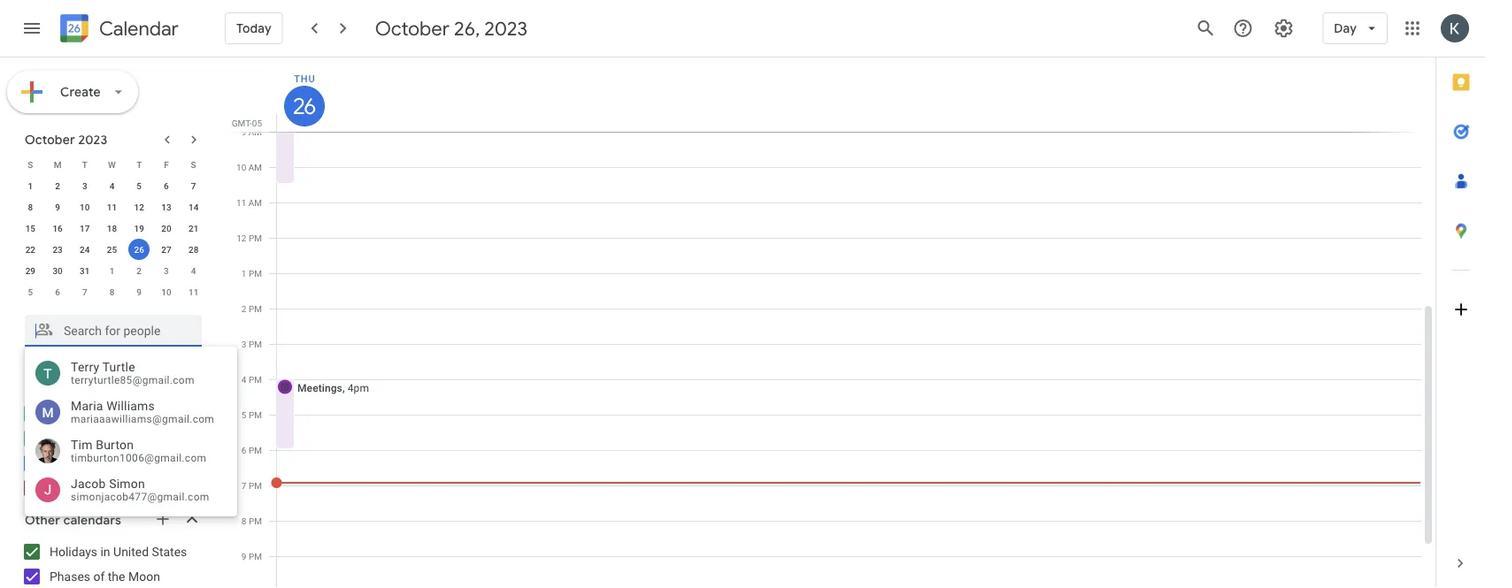 Task type: describe. For each thing, give the bounding box(es) containing it.
gmt-05
[[232, 118, 262, 128]]

terry turtle terryturtle85@gmail.com
[[71, 360, 195, 387]]

0 vertical spatial 6
[[164, 181, 169, 191]]

7 pm
[[242, 481, 262, 491]]

maria
[[71, 399, 103, 414]]

27
[[161, 244, 171, 255]]

6 pm
[[242, 445, 262, 456]]

add other calendars image
[[154, 511, 172, 529]]

parks
[[93, 407, 125, 422]]

3 for 3 pm
[[242, 339, 247, 350]]

turtle
[[102, 360, 135, 375]]

1 horizontal spatial 7
[[191, 181, 196, 191]]

row group containing 1
[[17, 175, 207, 303]]

30 element
[[47, 260, 68, 282]]

9 pm
[[242, 552, 262, 562]]

9 am
[[241, 127, 262, 137]]

pm for 5 pm
[[249, 410, 262, 421]]

thursday, october 26, today element
[[284, 86, 325, 127]]

17 element
[[74, 218, 95, 239]]

16
[[53, 223, 63, 234]]

26 grid
[[227, 58, 1436, 589]]

pm for 12 pm
[[249, 233, 262, 244]]

october 2023
[[25, 132, 107, 147]]

october 2023 grid
[[17, 154, 207, 303]]

7 for november 7 element at the left of the page
[[82, 287, 87, 298]]

8 for november 8 element
[[109, 287, 115, 298]]

28
[[189, 244, 199, 255]]

of
[[93, 570, 105, 584]]

tim burton timburton1006@gmail.com
[[71, 438, 207, 465]]

create
[[60, 84, 101, 100]]

states
[[152, 545, 187, 560]]

calendar
[[99, 16, 179, 41]]

23
[[53, 244, 63, 255]]

31
[[80, 266, 90, 276]]

pm for 7 pm
[[249, 481, 262, 491]]

gmt-
[[232, 118, 252, 128]]

november 8 element
[[101, 282, 123, 303]]

november 1 element
[[101, 260, 123, 282]]

19
[[134, 223, 144, 234]]

in
[[100, 545, 110, 560]]

holidays in united states
[[50, 545, 187, 560]]

,
[[343, 382, 345, 394]]

9 for november 9 element at left
[[137, 287, 142, 298]]

row containing 22
[[17, 239, 207, 260]]

5 for 5 pm
[[242, 410, 247, 421]]

6 for 6 pm
[[242, 445, 247, 456]]

kendall
[[50, 407, 90, 422]]

thu
[[294, 73, 316, 84]]

4 for november 4 element
[[191, 266, 196, 276]]

november 6 element
[[47, 282, 68, 303]]

26,
[[454, 16, 480, 41]]

12 for 12 pm
[[237, 233, 247, 244]]

thu 26
[[292, 73, 316, 120]]

settings menu image
[[1274, 18, 1295, 39]]

18
[[107, 223, 117, 234]]

26 inside cell
[[134, 244, 144, 255]]

21
[[189, 223, 199, 234]]

14 element
[[183, 197, 204, 218]]

11 for november 11 'element'
[[189, 287, 199, 298]]

other
[[25, 513, 60, 528]]

pm for 4 pm
[[249, 375, 262, 385]]

tasks
[[50, 456, 82, 471]]

7 for 7 pm
[[242, 481, 247, 491]]

0 horizontal spatial 4
[[109, 181, 115, 191]]

day
[[1335, 21, 1357, 36]]

05
[[252, 118, 262, 128]]

holidays
[[50, 545, 97, 560]]

my calendars
[[25, 375, 104, 390]]

row containing 15
[[17, 218, 207, 239]]

Search for people text field
[[35, 315, 191, 347]]

mariaaawilliams@gmail.com
[[71, 413, 214, 426]]

17
[[80, 223, 90, 234]]

other calendars button
[[4, 507, 220, 535]]

burton
[[96, 438, 134, 453]]

10 am
[[236, 162, 262, 173]]

16 element
[[47, 218, 68, 239]]

am for 11 am
[[249, 197, 262, 208]]

0 vertical spatial 3
[[82, 181, 87, 191]]

22
[[25, 244, 35, 255]]

19 element
[[129, 218, 150, 239]]

12 element
[[129, 197, 150, 218]]

1 s from the left
[[28, 159, 33, 170]]

3 pm
[[242, 339, 262, 350]]

15 element
[[20, 218, 41, 239]]

tim
[[71, 438, 93, 453]]

row containing 8
[[17, 197, 207, 218]]

the
[[108, 570, 125, 584]]

8 pm
[[242, 516, 262, 527]]

phases
[[50, 570, 90, 584]]

5 for november 5 element
[[28, 287, 33, 298]]

1 horizontal spatial 5
[[137, 181, 142, 191]]

28 element
[[183, 239, 204, 260]]

my calendars button
[[4, 368, 220, 397]]

november 10 element
[[156, 282, 177, 303]]

13
[[161, 202, 171, 213]]

w
[[108, 159, 116, 170]]

8 for 8 pm
[[242, 516, 247, 527]]

november 5 element
[[20, 282, 41, 303]]

moon
[[128, 570, 160, 584]]

9 for 9 pm
[[242, 552, 247, 562]]

october 26, 2023
[[375, 16, 528, 41]]

2 for the november 2 element
[[137, 266, 142, 276]]



Task type: locate. For each thing, give the bounding box(es) containing it.
pm
[[249, 233, 262, 244], [249, 268, 262, 279], [249, 304, 262, 314], [249, 339, 262, 350], [249, 375, 262, 385], [249, 410, 262, 421], [249, 445, 262, 456], [249, 481, 262, 491], [249, 516, 262, 527], [249, 552, 262, 562]]

day button
[[1323, 7, 1388, 50]]

21 element
[[183, 218, 204, 239]]

2 s from the left
[[191, 159, 196, 170]]

25
[[107, 244, 117, 255]]

calendar element
[[57, 11, 179, 50]]

1 vertical spatial calendars
[[63, 513, 121, 528]]

8 up 15 element
[[28, 202, 33, 213]]

4 pm
[[242, 375, 262, 385]]

1 vertical spatial 4
[[191, 266, 196, 276]]

4 up 5 pm
[[242, 375, 247, 385]]

calendars
[[46, 375, 104, 390], [63, 513, 121, 528]]

pm up 3 pm
[[249, 304, 262, 314]]

1 horizontal spatial october
[[375, 16, 450, 41]]

6 pm from the top
[[249, 410, 262, 421]]

3 inside 26 grid
[[242, 339, 247, 350]]

am
[[249, 127, 262, 137], [249, 162, 262, 173], [249, 197, 262, 208]]

1 horizontal spatial s
[[191, 159, 196, 170]]

list box containing terry turtle
[[25, 354, 237, 510]]

8 pm from the top
[[249, 481, 262, 491]]

1 horizontal spatial 12
[[237, 233, 247, 244]]

3
[[82, 181, 87, 191], [164, 266, 169, 276], [242, 339, 247, 350]]

9 left 05
[[241, 127, 246, 137]]

november 9 element
[[129, 282, 150, 303]]

7 row from the top
[[17, 282, 207, 303]]

pm up 5 pm
[[249, 375, 262, 385]]

2 vertical spatial 8
[[242, 516, 247, 527]]

1 horizontal spatial 11
[[189, 287, 199, 298]]

3 am from the top
[[249, 197, 262, 208]]

4 inside november 4 element
[[191, 266, 196, 276]]

calendars for my calendars
[[46, 375, 104, 390]]

united
[[113, 545, 149, 560]]

26 down "19"
[[134, 244, 144, 255]]

pm down the 7 pm
[[249, 516, 262, 527]]

0 horizontal spatial 6
[[55, 287, 60, 298]]

pm for 9 pm
[[249, 552, 262, 562]]

other calendars list
[[4, 538, 220, 589]]

calendars up in
[[63, 513, 121, 528]]

11 element
[[101, 197, 123, 218]]

10
[[236, 162, 246, 173], [80, 202, 90, 213], [161, 287, 171, 298]]

birthdays
[[50, 432, 102, 446]]

0 vertical spatial 26
[[292, 93, 315, 120]]

30
[[53, 266, 63, 276]]

11 for 11 element
[[107, 202, 117, 213]]

s left m
[[28, 159, 33, 170]]

october for october 26, 2023
[[375, 16, 450, 41]]

5 row from the top
[[17, 239, 207, 260]]

pm up 8 pm
[[249, 481, 262, 491]]

pm up 4 pm
[[249, 339, 262, 350]]

list box
[[25, 354, 237, 510]]

12 inside 26 grid
[[237, 233, 247, 244]]

1 vertical spatial 2023
[[78, 132, 107, 147]]

simon
[[109, 477, 145, 492]]

1 vertical spatial 8
[[109, 287, 115, 298]]

3 down 27 element
[[164, 266, 169, 276]]

6
[[164, 181, 169, 191], [55, 287, 60, 298], [242, 445, 247, 456]]

2 for 2 pm
[[242, 304, 247, 314]]

1 horizontal spatial 2
[[137, 266, 142, 276]]

4
[[109, 181, 115, 191], [191, 266, 196, 276], [242, 375, 247, 385]]

8 down the 7 pm
[[242, 516, 247, 527]]

29
[[25, 266, 35, 276]]

14
[[189, 202, 199, 213]]

0 horizontal spatial 2
[[55, 181, 60, 191]]

5 down 4 pm
[[242, 410, 247, 421]]

1 horizontal spatial 6
[[164, 181, 169, 191]]

3 up 4 pm
[[242, 339, 247, 350]]

2 horizontal spatial 3
[[242, 339, 247, 350]]

12 pm
[[237, 233, 262, 244]]

1 pm from the top
[[249, 233, 262, 244]]

calendar heading
[[96, 16, 179, 41]]

2 horizontal spatial 2
[[242, 304, 247, 314]]

t
[[82, 159, 87, 170], [137, 159, 142, 170]]

6 inside grid
[[242, 445, 247, 456]]

1 t from the left
[[82, 159, 87, 170]]

31 element
[[74, 260, 95, 282]]

2 horizontal spatial 5
[[242, 410, 247, 421]]

other calendars
[[25, 513, 121, 528]]

1 horizontal spatial 4
[[191, 266, 196, 276]]

0 vertical spatial 5
[[137, 181, 142, 191]]

maria williams mariaaawilliams@gmail.com
[[71, 399, 214, 426]]

meetings
[[298, 382, 343, 394]]

1 vertical spatial 10
[[80, 202, 90, 213]]

am down 9 am on the left
[[249, 162, 262, 173]]

1 horizontal spatial 10
[[161, 287, 171, 298]]

0 horizontal spatial 10
[[80, 202, 90, 213]]

2023
[[485, 16, 528, 41], [78, 132, 107, 147]]

20 element
[[156, 218, 177, 239]]

11 for 11 am
[[236, 197, 246, 208]]

today
[[236, 21, 272, 36]]

3 for november 3 element
[[164, 266, 169, 276]]

1 vertical spatial october
[[25, 132, 75, 147]]

1 horizontal spatial t
[[137, 159, 142, 170]]

1 for november 1 element
[[109, 266, 115, 276]]

timburton1006@gmail.com
[[71, 452, 207, 465]]

2 vertical spatial 6
[[242, 445, 247, 456]]

am up the 12 pm
[[249, 197, 262, 208]]

10 for 10 am
[[236, 162, 246, 173]]

1 horizontal spatial 1
[[109, 266, 115, 276]]

terry
[[71, 360, 99, 375]]

1 down the 12 pm
[[242, 268, 247, 279]]

10 element
[[74, 197, 95, 218]]

0 horizontal spatial 11
[[107, 202, 117, 213]]

7 down the 31 element on the left of page
[[82, 287, 87, 298]]

4 for 4 pm
[[242, 375, 247, 385]]

2 horizontal spatial 11
[[236, 197, 246, 208]]

1 horizontal spatial 26
[[292, 93, 315, 120]]

october left "26,"
[[375, 16, 450, 41]]

0 vertical spatial am
[[249, 127, 262, 137]]

0 vertical spatial 8
[[28, 202, 33, 213]]

3 row from the top
[[17, 197, 207, 218]]

12 for 12
[[134, 202, 144, 213]]

9 pm from the top
[[249, 516, 262, 527]]

jacob simon simonjacob477@gmail.com
[[71, 477, 210, 504]]

my calendars list
[[4, 400, 220, 503]]

october up m
[[25, 132, 75, 147]]

1 am from the top
[[249, 127, 262, 137]]

26 column header
[[276, 58, 1422, 132]]

10 pm from the top
[[249, 552, 262, 562]]

november 2 element
[[129, 260, 150, 282]]

10 up '11 am'
[[236, 162, 246, 173]]

pm up the 7 pm
[[249, 445, 262, 456]]

calendars down terry
[[46, 375, 104, 390]]

2 pm from the top
[[249, 268, 262, 279]]

2 horizontal spatial 7
[[242, 481, 247, 491]]

1 row from the top
[[17, 154, 207, 175]]

9 for 9 am
[[241, 127, 246, 137]]

9 down 8 pm
[[242, 552, 247, 562]]

0 vertical spatial 10
[[236, 162, 246, 173]]

2 t from the left
[[137, 159, 142, 170]]

1 vertical spatial 7
[[82, 287, 87, 298]]

october for october 2023
[[25, 132, 75, 147]]

6 row from the top
[[17, 260, 207, 282]]

pm for 1 pm
[[249, 268, 262, 279]]

1
[[28, 181, 33, 191], [109, 266, 115, 276], [242, 268, 247, 279]]

4 row from the top
[[17, 218, 207, 239]]

2 inside the november 2 element
[[137, 266, 142, 276]]

7 up 8 pm
[[242, 481, 247, 491]]

2 vertical spatial 2
[[242, 304, 247, 314]]

6 down "f"
[[164, 181, 169, 191]]

williams
[[106, 399, 155, 414]]

1 vertical spatial 5
[[28, 287, 33, 298]]

0 vertical spatial calendars
[[46, 375, 104, 390]]

1 horizontal spatial 2023
[[485, 16, 528, 41]]

2 inside 26 grid
[[242, 304, 247, 314]]

0 horizontal spatial s
[[28, 159, 33, 170]]

t left "f"
[[137, 159, 142, 170]]

s right "f"
[[191, 159, 196, 170]]

1 horizontal spatial 8
[[109, 287, 115, 298]]

f
[[164, 159, 169, 170]]

2 vertical spatial 4
[[242, 375, 247, 385]]

11 down november 4 element
[[189, 287, 199, 298]]

am up 10 am
[[249, 127, 262, 137]]

1 vertical spatial 6
[[55, 287, 60, 298]]

pm for 8 pm
[[249, 516, 262, 527]]

1 inside 26 grid
[[242, 268, 247, 279]]

pm for 2 pm
[[249, 304, 262, 314]]

1 pm
[[242, 268, 262, 279]]

4 inside 26 grid
[[242, 375, 247, 385]]

1 inside november 1 element
[[109, 266, 115, 276]]

october
[[375, 16, 450, 41], [25, 132, 75, 147]]

10 down november 3 element
[[161, 287, 171, 298]]

26 inside thu 26
[[292, 93, 315, 120]]

2
[[55, 181, 60, 191], [137, 266, 142, 276], [242, 304, 247, 314]]

november 11 element
[[183, 282, 204, 303]]

3 up 10 element
[[82, 181, 87, 191]]

5 inside 26 grid
[[242, 410, 247, 421]]

2 horizontal spatial 1
[[242, 268, 247, 279]]

2 row from the top
[[17, 175, 207, 197]]

5 pm
[[242, 410, 262, 421]]

1 vertical spatial 12
[[237, 233, 247, 244]]

2 pm
[[242, 304, 262, 314]]

1 vertical spatial am
[[249, 162, 262, 173]]

2 up november 9 element at left
[[137, 266, 142, 276]]

22 element
[[20, 239, 41, 260]]

11 up 18
[[107, 202, 117, 213]]

26, today element
[[129, 239, 150, 260]]

0 vertical spatial 2023
[[485, 16, 528, 41]]

5 up 12 "element"
[[137, 181, 142, 191]]

0 horizontal spatial 2023
[[78, 132, 107, 147]]

row containing 5
[[17, 282, 207, 303]]

7 inside 26 grid
[[242, 481, 247, 491]]

10 inside november 10 element
[[161, 287, 171, 298]]

2 horizontal spatial 10
[[236, 162, 246, 173]]

tab list
[[1437, 58, 1486, 539]]

6 up the 7 pm
[[242, 445, 247, 456]]

26 cell
[[126, 239, 153, 260]]

row containing 29
[[17, 260, 207, 282]]

10 inside 26 grid
[[236, 162, 246, 173]]

1 horizontal spatial 3
[[164, 266, 169, 276]]

am for 10 am
[[249, 162, 262, 173]]

m
[[54, 159, 61, 170]]

13 element
[[156, 197, 177, 218]]

12 down '11 am'
[[237, 233, 247, 244]]

my
[[25, 375, 43, 390]]

1 up november 8 element
[[109, 266, 115, 276]]

5 down 29 element
[[28, 287, 33, 298]]

3 inside november 3 element
[[164, 266, 169, 276]]

today button
[[225, 7, 283, 50]]

12 up "19"
[[134, 202, 144, 213]]

20
[[161, 223, 171, 234]]

6 for november 6 element
[[55, 287, 60, 298]]

pm down 8 pm
[[249, 552, 262, 562]]

9
[[241, 127, 246, 137], [55, 202, 60, 213], [137, 287, 142, 298], [242, 552, 247, 562]]

0 horizontal spatial 26
[[134, 244, 144, 255]]

1 vertical spatial 3
[[164, 266, 169, 276]]

2 vertical spatial 5
[[242, 410, 247, 421]]

0 vertical spatial october
[[375, 16, 450, 41]]

2 horizontal spatial 8
[[242, 516, 247, 527]]

phases of the moon
[[50, 570, 160, 584]]

11 inside 'element'
[[189, 287, 199, 298]]

2 vertical spatial 7
[[242, 481, 247, 491]]

pm for 3 pm
[[249, 339, 262, 350]]

0 vertical spatial 4
[[109, 181, 115, 191]]

10 inside 10 element
[[80, 202, 90, 213]]

2 vertical spatial 3
[[242, 339, 247, 350]]

2 am from the top
[[249, 162, 262, 173]]

0 horizontal spatial t
[[82, 159, 87, 170]]

3 pm from the top
[[249, 304, 262, 314]]

4pm
[[348, 382, 369, 394]]

0 horizontal spatial 7
[[82, 287, 87, 298]]

0 horizontal spatial 8
[[28, 202, 33, 213]]

november 3 element
[[156, 260, 177, 282]]

11 inside 26 grid
[[236, 197, 246, 208]]

4 pm from the top
[[249, 339, 262, 350]]

24 element
[[74, 239, 95, 260]]

7 up "14" element
[[191, 181, 196, 191]]

meetings , 4pm
[[298, 382, 369, 394]]

24
[[80, 244, 90, 255]]

12 inside 12 "element"
[[134, 202, 144, 213]]

2 up 3 pm
[[242, 304, 247, 314]]

work
[[50, 481, 78, 496]]

am for 9 am
[[249, 127, 262, 137]]

18 element
[[101, 218, 123, 239]]

10 up 17 on the top left of the page
[[80, 202, 90, 213]]

november 4 element
[[183, 260, 204, 282]]

4 down 28 element
[[191, 266, 196, 276]]

1 vertical spatial 2
[[137, 266, 142, 276]]

t left w
[[82, 159, 87, 170]]

0 horizontal spatial 3
[[82, 181, 87, 191]]

10 for 10 element
[[80, 202, 90, 213]]

23 element
[[47, 239, 68, 260]]

7 pm from the top
[[249, 445, 262, 456]]

2 down m
[[55, 181, 60, 191]]

5
[[137, 181, 142, 191], [28, 287, 33, 298], [242, 410, 247, 421]]

0 horizontal spatial october
[[25, 132, 75, 147]]

11 am
[[236, 197, 262, 208]]

simonjacob477@gmail.com
[[71, 491, 210, 504]]

november 7 element
[[74, 282, 95, 303]]

4 up 11 element
[[109, 181, 115, 191]]

12
[[134, 202, 144, 213], [237, 233, 247, 244]]

pm down 4 pm
[[249, 410, 262, 421]]

5 pm from the top
[[249, 375, 262, 385]]

8 inside 26 grid
[[242, 516, 247, 527]]

0 horizontal spatial 1
[[28, 181, 33, 191]]

6 down 30 'element'
[[55, 287, 60, 298]]

pm up 2 pm at the left of the page
[[249, 268, 262, 279]]

0 horizontal spatial 5
[[28, 287, 33, 298]]

1 vertical spatial 26
[[134, 244, 144, 255]]

pm for 6 pm
[[249, 445, 262, 456]]

1 for 1 pm
[[242, 268, 247, 279]]

calendars for other calendars
[[63, 513, 121, 528]]

create button
[[7, 71, 138, 113]]

jacob
[[71, 477, 106, 492]]

2023 right "26,"
[[485, 16, 528, 41]]

None search field
[[0, 308, 220, 347]]

7
[[191, 181, 196, 191], [82, 287, 87, 298], [242, 481, 247, 491]]

2023 down create
[[78, 132, 107, 147]]

11 down 10 am
[[236, 197, 246, 208]]

27 element
[[156, 239, 177, 260]]

9 down the november 2 element
[[137, 287, 142, 298]]

26
[[292, 93, 315, 120], [134, 244, 144, 255]]

26 down thu
[[292, 93, 315, 120]]

2 vertical spatial am
[[249, 197, 262, 208]]

row containing 1
[[17, 175, 207, 197]]

support image
[[1233, 18, 1254, 39]]

pm up 1 pm
[[249, 233, 262, 244]]

15
[[25, 223, 35, 234]]

2 vertical spatial 10
[[161, 287, 171, 298]]

row
[[17, 154, 207, 175], [17, 175, 207, 197], [17, 197, 207, 218], [17, 218, 207, 239], [17, 239, 207, 260], [17, 260, 207, 282], [17, 282, 207, 303]]

2 horizontal spatial 4
[[242, 375, 247, 385]]

0 vertical spatial 7
[[191, 181, 196, 191]]

9 up 16 element
[[55, 202, 60, 213]]

0 vertical spatial 12
[[134, 202, 144, 213]]

0 vertical spatial 2
[[55, 181, 60, 191]]

kendall parks
[[50, 407, 125, 422]]

25 element
[[101, 239, 123, 260]]

10 for november 10 element
[[161, 287, 171, 298]]

29 element
[[20, 260, 41, 282]]

terryturtle85@gmail.com
[[71, 374, 195, 387]]

main drawer image
[[21, 18, 43, 39]]

row containing s
[[17, 154, 207, 175]]

2 horizontal spatial 6
[[242, 445, 247, 456]]

8 down november 1 element
[[109, 287, 115, 298]]

0 horizontal spatial 12
[[134, 202, 144, 213]]

1 up 15 element
[[28, 181, 33, 191]]

row group
[[17, 175, 207, 303]]



Task type: vqa. For each thing, say whether or not it's contained in the screenshot.
Gmt-07 at the top of page
no



